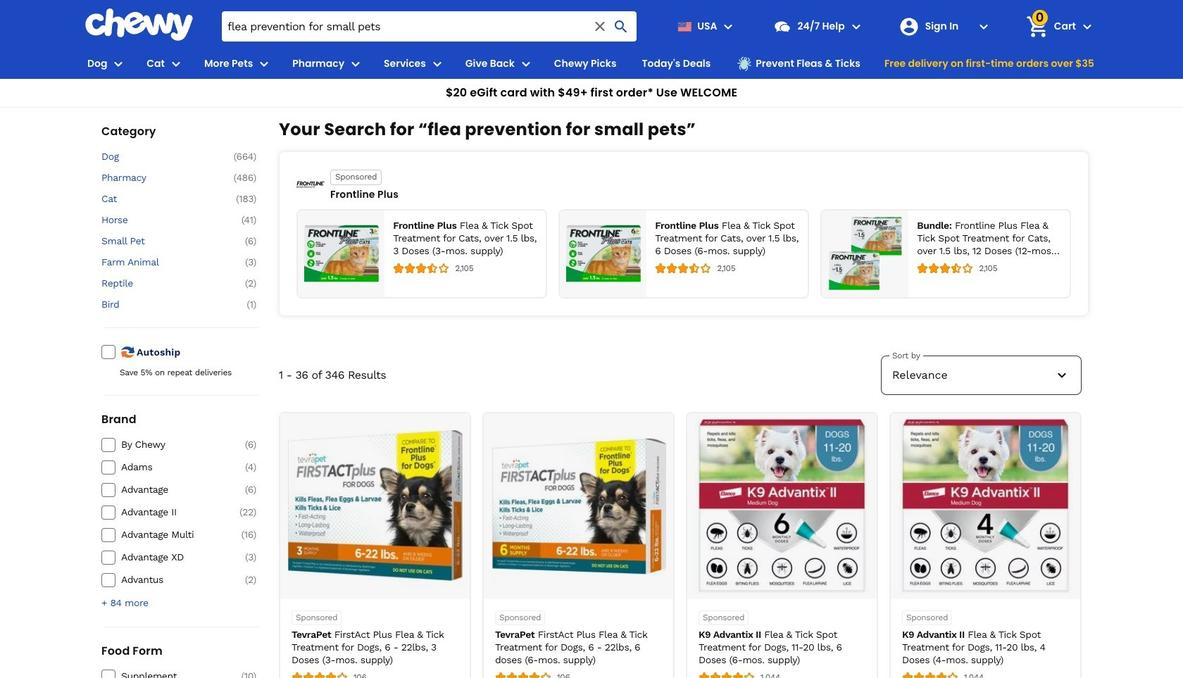 Task type: locate. For each thing, give the bounding box(es) containing it.
frontline plus flea & tick spot treatment for cats, over 1.5 lbs, 3 doses (3-mos. supply) image
[[304, 216, 379, 292]]

menu image
[[168, 55, 185, 72]]

chewy support image
[[774, 17, 792, 36]]

frontline plus flea & tick spot treatment for cats, over 1.5 lbs, 6 doses (6-mos. supply) image
[[566, 216, 641, 292]]

k9 advantix ii flea & tick spot treatment for dogs, 11-20 lbs, 6 doses (6-mos. supply) image
[[695, 419, 870, 594]]

1 menu image from the left
[[110, 55, 127, 72]]

delete search image
[[592, 18, 609, 35]]

cart menu image
[[1079, 18, 1096, 35]]

items image
[[1025, 14, 1050, 39]]

submit search image
[[613, 18, 630, 35]]

Product search field
[[222, 11, 637, 42]]

list
[[297, 209, 1072, 299]]

tevrapet firstact plus flea & tick treatment for dogs, 6 - 22lbs, 6 doses (6-mos. supply) image
[[491, 419, 666, 594]]

tevrapet firstact plus flea & tick treatment for dogs, 6 - 22lbs, 3 doses (3-mos. supply) image
[[288, 419, 463, 594]]

site banner
[[0, 0, 1184, 108]]

menu image
[[110, 55, 127, 72], [256, 55, 273, 72], [347, 55, 364, 72], [429, 55, 446, 72], [518, 55, 535, 72]]



Task type: describe. For each thing, give the bounding box(es) containing it.
chewy home image
[[85, 8, 194, 41]]

frontline plus flea & tick spot treatment for cats, over 1.5 lbs, 12 doses (12-mos. supply) image
[[828, 216, 903, 292]]

3 menu image from the left
[[347, 55, 364, 72]]

Search text field
[[222, 11, 637, 42]]

5 menu image from the left
[[518, 55, 535, 72]]

header image image
[[297, 170, 325, 199]]

2 menu image from the left
[[256, 55, 273, 72]]

change region menu image
[[720, 18, 737, 35]]

4 menu image from the left
[[429, 55, 446, 72]]

account menu image
[[976, 18, 992, 35]]

help menu image
[[848, 18, 865, 35]]



Task type: vqa. For each thing, say whether or not it's contained in the screenshot.
PHARMACY MENU Icon
no



